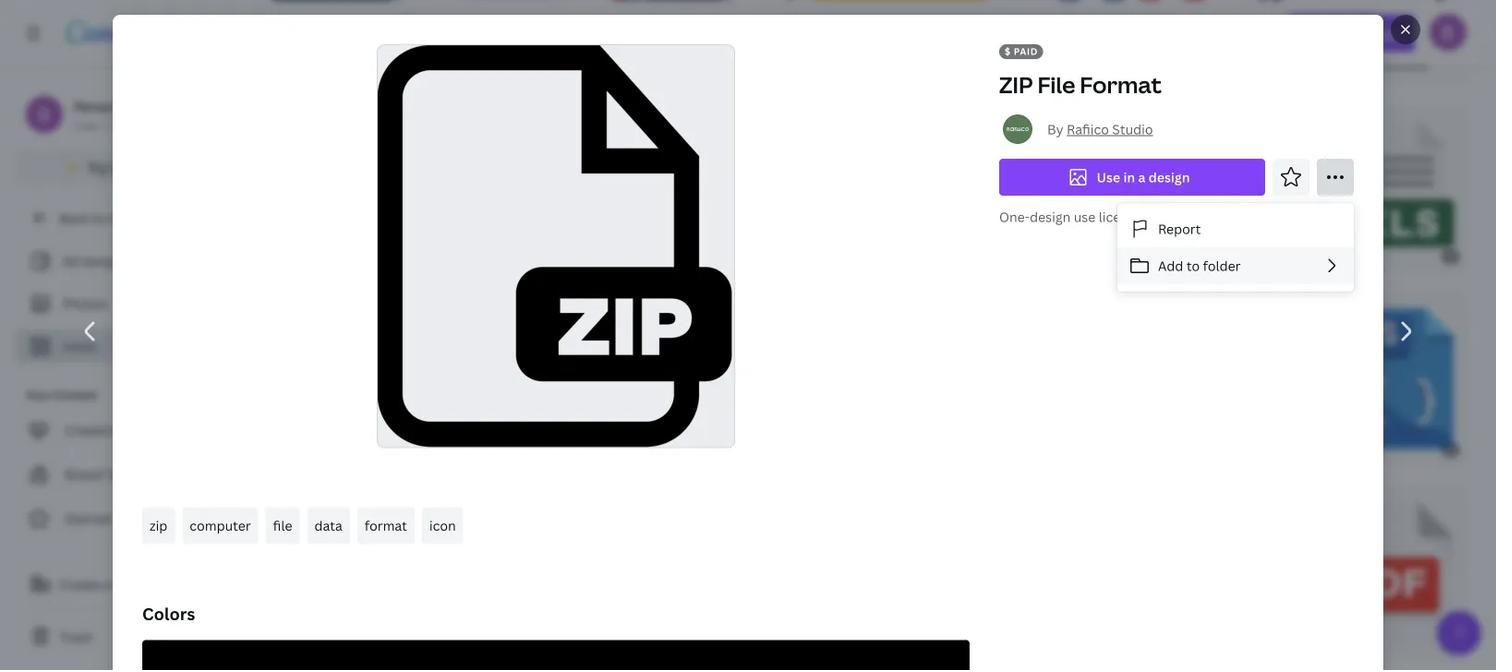 Task type: describe. For each thing, give the bounding box(es) containing it.
back to home link
[[15, 200, 240, 237]]

brand templates link
[[15, 456, 240, 493]]

data link
[[307, 508, 350, 545]]

computer
[[190, 518, 251, 535]]

$ for isolated piece of paper design image
[[724, 62, 730, 74]]

trash link
[[15, 619, 240, 656]]

design inside button
[[1149, 169, 1191, 186]]

•
[[101, 118, 105, 133]]

file
[[273, 518, 293, 535]]

team
[[114, 576, 146, 594]]

colors
[[142, 603, 195, 626]]

canva
[[111, 158, 150, 176]]

icon
[[430, 518, 456, 535]]

starred link
[[15, 501, 240, 538]]

$ for doc file format image
[[560, 62, 567, 74]]

$ for pdf file icon
[[587, 444, 593, 456]]

add
[[1159, 257, 1184, 275]]

zip
[[1000, 70, 1034, 100]]

jpeg icon image
[[841, 502, 953, 647]]

try canva pro button
[[15, 150, 240, 185]]

file
[[1038, 70, 1076, 100]]

creators
[[65, 422, 119, 439]]

photos
[[63, 295, 107, 313]]

css file icon image
[[1331, 308, 1454, 450]]

computer link
[[182, 508, 258, 545]]

format
[[1080, 70, 1162, 100]]

$ for tga icon
[[788, 640, 794, 653]]

pro
[[153, 158, 175, 176]]

$ for folder file yellow document info icon. vector graphic
[[1005, 62, 1011, 74]]

free
[[74, 118, 97, 133]]

1 horizontal spatial file folder icon image
[[900, 120, 1070, 257]]

creators you follow link
[[15, 412, 240, 449]]

format
[[365, 518, 407, 535]]

personal
[[74, 97, 129, 115]]

$ paid
[[1005, 45, 1039, 58]]

to for back
[[92, 209, 105, 227]]

2 horizontal spatial file folder icon image
[[1261, 0, 1448, 68]]

documents folder icon image
[[274, 502, 454, 647]]

icons
[[63, 338, 96, 355]]

zip file format
[[1000, 70, 1162, 100]]

$ for floppy disk icon
[[394, 62, 400, 74]]

binders folder image
[[1060, 0, 1205, 68]]

license
[[1099, 208, 1143, 226]]

templates
[[82, 253, 145, 270]]

add to folder
[[1159, 257, 1241, 275]]

$ for portable document format image
[[613, 640, 620, 653]]

create a team
[[59, 576, 146, 594]]

1 vertical spatial design
[[1030, 208, 1071, 226]]

back to home
[[59, 209, 146, 227]]

$ for 'indesign icon'
[[393, 444, 400, 456]]

format link
[[357, 508, 415, 545]]

back
[[59, 209, 89, 227]]

$ for the xls file format image
[[1448, 250, 1455, 263]]

open file icon image
[[651, 120, 839, 257]]

pdf file icon image
[[449, 308, 591, 450]]

isolated piece of paper design image
[[613, 0, 731, 68]]

folder
[[1204, 257, 1241, 275]]

create a team button
[[15, 566, 240, 603]]

0 horizontal spatial file folder icon image
[[428, 120, 591, 257]]

all templates
[[63, 253, 145, 270]]

brand
[[65, 466, 102, 484]]

zip link
[[142, 508, 175, 545]]

zip file format image
[[378, 45, 735, 448]]



Task type: vqa. For each thing, say whether or not it's contained in the screenshot.
Jpeg Icon's $
yes



Task type: locate. For each thing, give the bounding box(es) containing it.
1 vertical spatial a
[[104, 576, 111, 594]]

add to folder button
[[1118, 248, 1355, 285]]

try
[[88, 158, 108, 176]]

file folder icon image
[[1261, 0, 1448, 68], [428, 120, 591, 257], [900, 120, 1070, 257]]

design left the use
[[1030, 208, 1071, 226]]

a inside create a team button
[[104, 576, 111, 594]]

your content
[[26, 388, 97, 403]]

1 horizontal spatial to
[[1187, 257, 1200, 275]]

0 horizontal spatial to
[[92, 209, 105, 227]]

icon link
[[422, 508, 464, 545]]

your
[[26, 388, 51, 403]]

0 vertical spatial design
[[1149, 169, 1191, 186]]

one-
[[1000, 208, 1030, 226]]

$ for pdf file icon
[[1448, 640, 1455, 653]]

paid
[[1014, 45, 1039, 58]]

$ for folder icon
[[1294, 250, 1300, 263]]

use
[[1074, 208, 1096, 226]]

create
[[59, 576, 101, 594]]

$ for documents folder icon
[[454, 640, 460, 653]]

brand templates
[[65, 466, 170, 484]]

photos link
[[26, 286, 229, 322]]

templates
[[106, 466, 170, 484]]

None search field
[[787, 15, 1164, 52]]

home
[[108, 209, 146, 227]]

1 vertical spatial to
[[1187, 257, 1200, 275]]

one-design use license
[[1000, 208, 1143, 226]]

floppy disk icon image
[[268, 0, 400, 68]]

pdf file icon image
[[1333, 502, 1455, 647]]

0 vertical spatial a
[[1139, 169, 1146, 186]]

a left team
[[104, 576, 111, 594]]

zip
[[150, 518, 168, 535]]

to inside button
[[1187, 257, 1200, 275]]

all
[[63, 253, 79, 270]]

creators you follow
[[65, 422, 189, 439]]

free •
[[74, 118, 105, 133]]

use in a design button
[[1000, 159, 1266, 196]]

to right add at top right
[[1187, 257, 1200, 275]]

content
[[53, 388, 97, 403]]

a inside use in a design button
[[1139, 169, 1146, 186]]

indesign icon image
[[269, 308, 399, 450]]

in
[[1124, 169, 1136, 186]]

to
[[92, 209, 105, 227], [1187, 257, 1200, 275]]

xls file format image
[[1347, 120, 1456, 257]]

rafiico
[[1067, 121, 1110, 138]]

by
[[1048, 121, 1064, 138]]

file link
[[266, 508, 300, 545]]

tga icon image
[[667, 502, 794, 647]]

use in a design
[[1097, 169, 1191, 186]]

1 horizontal spatial a
[[1139, 169, 1146, 186]]

trash
[[59, 629, 93, 646]]

$
[[1005, 45, 1012, 58], [394, 62, 400, 74], [560, 62, 567, 74], [724, 62, 730, 74], [1005, 62, 1011, 74], [1294, 250, 1300, 263], [1448, 250, 1455, 263], [393, 444, 400, 456], [587, 444, 593, 456], [1448, 444, 1455, 456], [454, 640, 460, 653], [613, 640, 620, 653], [788, 640, 794, 653], [946, 640, 952, 653], [1448, 640, 1455, 653]]

$ for jpeg icon
[[946, 640, 952, 653]]

by rafiico studio
[[1048, 121, 1154, 138]]

top level navigation element
[[163, 15, 742, 52]]

$ for css file icon
[[1448, 444, 1455, 456]]

report
[[1159, 220, 1202, 238]]

doc file format image
[[448, 0, 567, 68]]

0 horizontal spatial design
[[1030, 208, 1071, 226]]

rafiico studio link
[[1067, 121, 1154, 138]]

follow
[[148, 422, 189, 439]]

folder file yellow document info icon. vector graphic image
[[787, 0, 1001, 68]]

report button
[[1118, 211, 1355, 248]]

to right back
[[92, 209, 105, 227]]

html file icon image
[[641, 308, 765, 450]]

use
[[1097, 169, 1121, 186]]

starred
[[65, 511, 111, 528]]

1 horizontal spatial design
[[1149, 169, 1191, 186]]

a
[[1139, 169, 1146, 186], [104, 576, 111, 594]]

design
[[1149, 169, 1191, 186], [1030, 208, 1071, 226]]

all templates link
[[26, 244, 229, 279]]

data
[[315, 518, 343, 535]]

to for add
[[1187, 257, 1200, 275]]

design right the in
[[1149, 169, 1191, 186]]

studio
[[1113, 121, 1154, 138]]

a right the in
[[1139, 169, 1146, 186]]

folder icon image
[[1128, 120, 1295, 257]]

you
[[122, 422, 145, 439]]

try canva pro
[[88, 158, 175, 176]]

portable document format image
[[506, 502, 621, 647]]

0 vertical spatial to
[[92, 209, 105, 227]]

0 horizontal spatial a
[[104, 576, 111, 594]]



